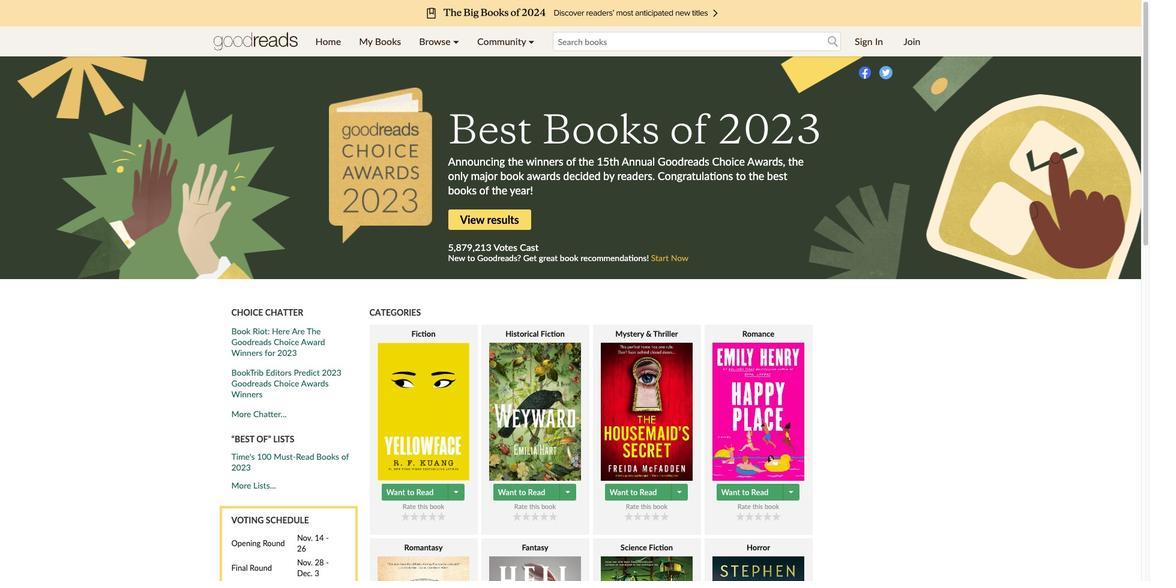 Task type: describe. For each thing, give the bounding box(es) containing it.
results
[[487, 213, 519, 226]]

book
[[231, 326, 251, 336]]

voting
[[231, 515, 264, 525]]

rate for romance
[[738, 503, 751, 510]]

horror link
[[704, 542, 812, 581]]

book for historical fiction
[[541, 503, 556, 510]]

awards
[[301, 378, 329, 388]]

announcing
[[448, 155, 505, 168]]

historical fiction link
[[481, 328, 589, 481]]

fantasy
[[522, 543, 548, 552]]

year!
[[510, 184, 533, 197]]

award
[[301, 337, 325, 347]]

of inside time's 100 must-read books of 2023
[[341, 452, 349, 462]]

goodreads inside book riot: here are the goodreads choice award winners for 2023
[[231, 337, 272, 347]]

join
[[904, 35, 921, 47]]

book for romance
[[765, 503, 779, 510]]

fourth wing (the empyrean, #1) image
[[378, 557, 469, 581]]

browse ▾ button
[[410, 26, 468, 56]]

voting schedule
[[231, 515, 309, 525]]

want for mystery & thriller
[[610, 487, 629, 497]]

the up decided
[[579, 155, 594, 168]]

book riot: here are the goodreads choice award winners for 2023 link
[[231, 326, 325, 358]]

booktrib editors predict 2023 goodreads choice awards winners
[[231, 367, 341, 399]]

want to read button for romance
[[716, 484, 784, 501]]

to for romance
[[742, 487, 749, 497]]

more for more chatter...
[[231, 409, 251, 419]]

recommendations!
[[581, 253, 649, 263]]

sign in link
[[846, 26, 892, 56]]

congratulations
[[658, 169, 733, 182]]

2 horizontal spatial of
[[566, 155, 576, 168]]

&
[[646, 329, 652, 339]]

dec.
[[297, 569, 313, 578]]

goodreads inside booktrib editors predict 2023 goodreads choice awards winners
[[231, 378, 272, 388]]

categories
[[369, 307, 421, 318]]

books inside time's 100 must-read books of 2023
[[316, 452, 339, 462]]

round for opening round
[[263, 539, 285, 548]]

the left winners
[[508, 155, 523, 168]]

choice chatter
[[231, 307, 303, 318]]

advertisement element
[[826, 324, 922, 581]]

5,879,213 votes cast new to goodreads? get great book recommendations! start now
[[448, 241, 689, 263]]

fiction for science fiction
[[649, 543, 673, 552]]

to for historical fiction
[[519, 487, 526, 497]]

thriller
[[653, 329, 678, 339]]

goodreads inside announcing the winners of the 15th annual goodreads choice awards, the only major book awards decided by readers. congratulations to the best books of the year!
[[658, 155, 709, 168]]

▾ for community ▾
[[528, 35, 535, 47]]

▾ for browse ▾
[[453, 35, 459, 47]]

2023 inside book riot: here are the goodreads choice award winners for 2023
[[277, 348, 297, 358]]

want for fiction
[[386, 487, 405, 497]]

annual
[[622, 155, 655, 168]]

the housemaid's secret (the housemaid, #2) image
[[601, 343, 693, 481]]

rate this book for historical fiction
[[514, 503, 556, 510]]

community
[[477, 35, 526, 47]]

votes
[[494, 241, 517, 253]]

time's 100 must-read books of 2023 link
[[231, 452, 349, 473]]

2023 inside booktrib editors predict 2023 goodreads choice awards winners
[[322, 367, 341, 378]]

rate for mystery & thriller
[[626, 503, 639, 510]]

rate for historical fiction
[[514, 503, 528, 510]]

browse
[[419, 35, 451, 47]]

more lists... link
[[231, 480, 357, 491]]

book for mystery & thriller
[[653, 503, 668, 510]]

want to read for mystery & thriller
[[610, 487, 657, 497]]

book for fiction
[[430, 503, 444, 510]]

booktrib editors predict 2023 goodreads choice awards winners link
[[231, 367, 341, 399]]

historical
[[506, 329, 539, 339]]

romantasy
[[404, 543, 443, 552]]

rate this book for fiction
[[403, 503, 444, 510]]

nov. 28 - dec.  3
[[297, 558, 329, 578]]

lists...
[[253, 480, 276, 491]]

the down the awards,
[[749, 169, 764, 182]]

want to read for romance
[[721, 487, 769, 497]]

want to read button for historical fiction
[[493, 484, 561, 501]]

Search books text field
[[553, 32, 841, 51]]

announcing the winners of the 15th annual goodreads choice awards, the only major book awards decided by readers. congratulations to the best books of the year!
[[448, 155, 804, 197]]

2023 inside time's 100 must-read books of 2023
[[231, 462, 251, 473]]

to for mystery & thriller
[[630, 487, 638, 497]]

november 28th. to december 3rd element
[[297, 557, 345, 581]]

riot:
[[253, 326, 270, 336]]

romance link
[[704, 328, 812, 481]]

this for mystery & thriller
[[641, 503, 651, 510]]

science fiction link
[[593, 542, 701, 581]]

this for historical fiction
[[529, 503, 540, 510]]

final round
[[231, 563, 272, 573]]

join link
[[895, 26, 930, 56]]

book riot: here are the goodreads choice award winners for 2023
[[231, 326, 325, 358]]

time's
[[231, 452, 255, 462]]

winners inside book riot: here are the goodreads choice award winners for 2023
[[231, 348, 263, 358]]

3
[[315, 569, 319, 578]]

start now link
[[651, 253, 689, 263]]

yellowface image
[[378, 343, 469, 481]]

time's 100 must-read books of 2023
[[231, 452, 349, 473]]

"best
[[231, 434, 254, 444]]

community ▾ button
[[468, 26, 544, 56]]

read for historical fiction
[[528, 487, 545, 497]]

opening round
[[231, 539, 285, 548]]

now
[[671, 253, 689, 263]]

more chatter... link
[[231, 409, 357, 420]]

editors
[[266, 367, 292, 378]]

awards
[[527, 169, 561, 182]]

menu containing home
[[306, 26, 544, 56]]

my books link
[[350, 26, 410, 56]]

26
[[297, 544, 306, 554]]

of"
[[256, 434, 271, 444]]

schedule
[[266, 515, 309, 525]]

community ▾
[[477, 35, 535, 47]]

sign
[[855, 35, 873, 47]]

new
[[448, 253, 465, 263]]



Task type: locate. For each thing, give the bounding box(es) containing it.
are
[[292, 326, 305, 336]]

0 horizontal spatial books
[[316, 452, 339, 462]]

read up the romantasy
[[416, 487, 434, 497]]

- right 28 at the left bottom
[[326, 558, 329, 567]]

2 winners from the top
[[231, 389, 263, 399]]

▾
[[453, 35, 459, 47], [528, 35, 535, 47]]

nov. 14 - 26
[[297, 533, 329, 554]]

rate up science
[[626, 503, 639, 510]]

more left lists...
[[231, 480, 251, 491]]

0 horizontal spatial fiction
[[411, 329, 436, 339]]

this up the romantasy
[[418, 503, 428, 510]]

1 horizontal spatial 2023
[[277, 348, 297, 358]]

goodreads down booktrib
[[231, 378, 272, 388]]

1 want from the left
[[386, 487, 405, 497]]

this up science fiction
[[641, 503, 651, 510]]

want to read for fiction
[[386, 487, 434, 497]]

4 this from the left
[[753, 503, 763, 510]]

fiction down categories
[[411, 329, 436, 339]]

- for nov. 14 - 26
[[326, 533, 329, 543]]

2 vertical spatial goodreads
[[231, 378, 272, 388]]

share on facebook image
[[859, 66, 872, 79]]

round for final round
[[250, 563, 272, 573]]

1 want to read button from the left
[[381, 484, 449, 501]]

read up more lists... link
[[296, 452, 314, 462]]

more
[[231, 409, 251, 419], [231, 480, 251, 491]]

want to read button up science
[[605, 484, 673, 501]]

rate this book up fantasy
[[514, 503, 556, 510]]

nov.
[[297, 533, 313, 543], [297, 558, 313, 567]]

romantasy link
[[369, 542, 478, 581]]

historical fiction
[[506, 329, 565, 339]]

best
[[767, 169, 787, 182]]

1 vertical spatial more
[[231, 480, 251, 491]]

goodreads
[[658, 155, 709, 168], [231, 337, 272, 347], [231, 378, 272, 388]]

rate up the romantasy
[[403, 503, 416, 510]]

want to read for historical fiction
[[498, 487, 545, 497]]

cast
[[520, 241, 539, 253]]

chatter...
[[253, 409, 287, 419]]

choice inside announcing the winners of the 15th annual goodreads choice awards, the only major book awards decided by readers. congratulations to the best books of the year!
[[712, 155, 745, 168]]

book up science fiction
[[653, 503, 668, 510]]

2 vertical spatial 2023
[[231, 462, 251, 473]]

this up horror
[[753, 503, 763, 510]]

in the lives of puppets image
[[601, 557, 693, 581]]

read for romance
[[751, 487, 769, 497]]

book right great
[[560, 253, 578, 263]]

want to read
[[386, 487, 434, 497], [498, 487, 545, 497], [610, 487, 657, 497], [721, 487, 769, 497]]

horror
[[747, 543, 770, 552]]

2023
[[277, 348, 297, 358], [322, 367, 341, 378], [231, 462, 251, 473]]

3 want from the left
[[610, 487, 629, 497]]

0 vertical spatial more
[[231, 409, 251, 419]]

want to read button up the romantasy
[[381, 484, 449, 501]]

3 rate this book from the left
[[626, 503, 668, 510]]

1 vertical spatial nov.
[[297, 558, 313, 567]]

1 vertical spatial of
[[479, 184, 489, 197]]

in
[[875, 35, 883, 47]]

want to read button for mystery & thriller
[[605, 484, 673, 501]]

0 vertical spatial round
[[263, 539, 285, 548]]

book inside announcing the winners of the 15th annual goodreads choice awards, the only major book awards decided by readers. congratulations to the best books of the year!
[[500, 169, 524, 182]]

3 this from the left
[[641, 503, 651, 510]]

holly image
[[713, 557, 804, 581]]

0 vertical spatial winners
[[231, 348, 263, 358]]

mystery
[[615, 329, 644, 339]]

4 want to read from the left
[[721, 487, 769, 497]]

read up horror
[[751, 487, 769, 497]]

- right 14
[[326, 533, 329, 543]]

read up science fiction
[[640, 487, 657, 497]]

more chatter...
[[231, 409, 287, 419]]

1 this from the left
[[418, 503, 428, 510]]

to up horror
[[742, 487, 749, 497]]

weyward image
[[489, 343, 581, 481]]

booktrib
[[231, 367, 264, 378]]

masthead text image
[[448, 112, 822, 152]]

of
[[566, 155, 576, 168], [479, 184, 489, 197], [341, 452, 349, 462]]

1 vertical spatial round
[[250, 563, 272, 573]]

for
[[265, 348, 275, 358]]

"best of" lists
[[231, 434, 294, 444]]

4 want from the left
[[721, 487, 740, 497]]

more up '"best'
[[231, 409, 251, 419]]

- inside nov. 14 - 26
[[326, 533, 329, 543]]

to for fiction
[[407, 487, 414, 497]]

want to read button
[[381, 484, 449, 501], [493, 484, 561, 501], [605, 484, 673, 501], [716, 484, 784, 501]]

2 this from the left
[[529, 503, 540, 510]]

want to read button up horror
[[716, 484, 784, 501]]

book up year!
[[500, 169, 524, 182]]

final
[[231, 563, 248, 573]]

rate this book for romance
[[738, 503, 779, 510]]

want to read up fantasy
[[498, 487, 545, 497]]

want to read up horror
[[721, 487, 769, 497]]

4 rate from the left
[[738, 503, 751, 510]]

0 horizontal spatial ▾
[[453, 35, 459, 47]]

goodreads up congratulations
[[658, 155, 709, 168]]

1 more from the top
[[231, 409, 251, 419]]

winners inside booktrib editors predict 2023 goodreads choice awards winners
[[231, 389, 263, 399]]

view results link
[[448, 210, 531, 230]]

share on twitter image
[[879, 66, 892, 79]]

1 want to read from the left
[[386, 487, 434, 497]]

1 vertical spatial books
[[316, 452, 339, 462]]

want to read up science
[[610, 487, 657, 497]]

romance
[[742, 329, 774, 339]]

0 vertical spatial -
[[326, 533, 329, 543]]

want for romance
[[721, 487, 740, 497]]

1 - from the top
[[326, 533, 329, 543]]

science
[[621, 543, 647, 552]]

book inside 5,879,213 votes cast new to goodreads? get great book recommendations! start now
[[560, 253, 578, 263]]

1 ▾ from the left
[[453, 35, 459, 47]]

to right new
[[467, 253, 475, 263]]

my
[[359, 35, 373, 47]]

choice
[[712, 155, 745, 168], [231, 307, 263, 318], [274, 337, 299, 347], [274, 378, 299, 388]]

sign in
[[855, 35, 883, 47]]

this up fantasy
[[529, 503, 540, 510]]

2023 up awards
[[322, 367, 341, 378]]

0 vertical spatial 2023
[[277, 348, 297, 358]]

fiction right "historical"
[[541, 329, 565, 339]]

rate this book for mystery & thriller
[[626, 503, 668, 510]]

rate this book up horror
[[738, 503, 779, 510]]

choice up book in the left of the page
[[231, 307, 263, 318]]

choice up congratulations
[[712, 155, 745, 168]]

menu
[[306, 26, 544, 56]]

chatter
[[265, 307, 303, 318]]

2 vertical spatial of
[[341, 452, 349, 462]]

4 want to read button from the left
[[716, 484, 784, 501]]

2 want to read button from the left
[[493, 484, 561, 501]]

1 horizontal spatial of
[[479, 184, 489, 197]]

by
[[603, 169, 615, 182]]

book up horror
[[765, 503, 779, 510]]

book
[[500, 169, 524, 182], [560, 253, 578, 263], [430, 503, 444, 510], [541, 503, 556, 510], [653, 503, 668, 510], [765, 503, 779, 510]]

readers.
[[617, 169, 655, 182]]

winners down booktrib
[[231, 389, 263, 399]]

goodreads?
[[477, 253, 521, 263]]

to inside 5,879,213 votes cast new to goodreads? get great book recommendations! start now
[[467, 253, 475, 263]]

must-
[[274, 452, 296, 462]]

winners
[[231, 348, 263, 358], [231, 389, 263, 399]]

Search for books to add to your shelves search field
[[553, 32, 841, 51]]

0 vertical spatial nov.
[[297, 533, 313, 543]]

choice inside book riot: here are the goodreads choice award winners for 2023
[[274, 337, 299, 347]]

more lists...
[[231, 480, 276, 491]]

1 vertical spatial winners
[[231, 389, 263, 399]]

mystery & thriller link
[[593, 328, 701, 481]]

1 rate this book from the left
[[403, 503, 444, 510]]

choice inside booktrib editors predict 2023 goodreads choice awards winners
[[274, 378, 299, 388]]

rate this book up science fiction
[[626, 503, 668, 510]]

0 vertical spatial books
[[375, 35, 401, 47]]

nov. inside nov. 14 - 26
[[297, 533, 313, 543]]

2023 down the time's in the bottom left of the page
[[231, 462, 251, 473]]

2023 right for
[[277, 348, 297, 358]]

3 want to read from the left
[[610, 487, 657, 497]]

round down voting schedule in the bottom of the page
[[263, 539, 285, 548]]

hell bent (alex stern, #2) image
[[489, 557, 581, 581]]

2 nov. from the top
[[297, 558, 313, 567]]

home
[[315, 35, 341, 47]]

2 ▾ from the left
[[528, 35, 535, 47]]

decided
[[563, 169, 601, 182]]

read
[[296, 452, 314, 462], [416, 487, 434, 497], [528, 487, 545, 497], [640, 487, 657, 497], [751, 487, 769, 497]]

books
[[375, 35, 401, 47], [316, 452, 339, 462]]

nov. inside nov. 28 - dec.  3
[[297, 558, 313, 567]]

15th
[[597, 155, 619, 168]]

0 vertical spatial of
[[566, 155, 576, 168]]

the
[[508, 155, 523, 168], [579, 155, 594, 168], [788, 155, 804, 168], [749, 169, 764, 182], [492, 184, 507, 197]]

the down major
[[492, 184, 507, 197]]

here
[[272, 326, 290, 336]]

great
[[539, 253, 558, 263]]

to up the romantasy
[[407, 487, 414, 497]]

1 horizontal spatial fiction
[[541, 329, 565, 339]]

1 vertical spatial 2023
[[322, 367, 341, 378]]

2 more from the top
[[231, 480, 251, 491]]

mystery & thriller
[[615, 329, 678, 339]]

the most anticipated books of 2024 image
[[90, 0, 1051, 26]]

want to read button for fiction
[[381, 484, 449, 501]]

nov. for dec.
[[297, 558, 313, 567]]

happy place image
[[713, 343, 804, 481]]

round right final
[[250, 563, 272, 573]]

the
[[307, 326, 321, 336]]

the right the awards,
[[788, 155, 804, 168]]

read for fiction
[[416, 487, 434, 497]]

read for mystery & thriller
[[640, 487, 657, 497]]

2 rate from the left
[[514, 503, 528, 510]]

to inside announcing the winners of the 15th annual goodreads choice awards, the only major book awards decided by readers. congratulations to the best books of the year!
[[736, 169, 746, 182]]

0 horizontal spatial 2023
[[231, 462, 251, 473]]

of up decided
[[566, 155, 576, 168]]

browse ▾
[[419, 35, 459, 47]]

more for more lists...
[[231, 480, 251, 491]]

book up fantasy
[[541, 503, 556, 510]]

lists
[[273, 434, 294, 444]]

0 horizontal spatial of
[[341, 452, 349, 462]]

winners up booktrib
[[231, 348, 263, 358]]

books right must-
[[316, 452, 339, 462]]

this for fiction
[[418, 503, 428, 510]]

nov. for 26
[[297, 533, 313, 543]]

- for nov. 28 - dec.  3
[[326, 558, 329, 567]]

14
[[315, 533, 324, 543]]

awards,
[[747, 155, 785, 168]]

1 vertical spatial -
[[326, 558, 329, 567]]

want for historical fiction
[[498, 487, 517, 497]]

2 - from the top
[[326, 558, 329, 567]]

only
[[448, 169, 468, 182]]

november 14th. to november 26th element
[[297, 533, 345, 557]]

3 want to read button from the left
[[605, 484, 673, 501]]

rate up fantasy
[[514, 503, 528, 510]]

1 vertical spatial goodreads
[[231, 337, 272, 347]]

to up fantasy
[[519, 487, 526, 497]]

0 vertical spatial goodreads
[[658, 155, 709, 168]]

2 horizontal spatial 2023
[[322, 367, 341, 378]]

round
[[263, 539, 285, 548], [250, 563, 272, 573]]

book up the romantasy
[[430, 503, 444, 510]]

2 want to read from the left
[[498, 487, 545, 497]]

want to read button up fantasy
[[493, 484, 561, 501]]

4 rate this book from the left
[[738, 503, 779, 510]]

of up more lists... link
[[341, 452, 349, 462]]

winners
[[526, 155, 563, 168]]

this
[[418, 503, 428, 510], [529, 503, 540, 510], [641, 503, 651, 510], [753, 503, 763, 510]]

my books
[[359, 35, 401, 47]]

fiction up in the lives of puppets image
[[649, 543, 673, 552]]

1 winners from the top
[[231, 348, 263, 358]]

28
[[315, 558, 324, 567]]

nov. up 26
[[297, 533, 313, 543]]

rate for fiction
[[403, 503, 416, 510]]

to up science
[[630, 487, 638, 497]]

100
[[257, 452, 272, 462]]

of down major
[[479, 184, 489, 197]]

1 rate from the left
[[403, 503, 416, 510]]

▾ right browse
[[453, 35, 459, 47]]

to left "best"
[[736, 169, 746, 182]]

- inside nov. 28 - dec.  3
[[326, 558, 329, 567]]

rate this book up the romantasy
[[403, 503, 444, 510]]

predict
[[294, 367, 320, 378]]

▾ right community
[[528, 35, 535, 47]]

major
[[471, 169, 498, 182]]

goodreads down riot:
[[231, 337, 272, 347]]

start
[[651, 253, 669, 263]]

choice down here
[[274, 337, 299, 347]]

view results
[[460, 213, 519, 226]]

nov. up dec.
[[297, 558, 313, 567]]

get
[[523, 253, 537, 263]]

read inside time's 100 must-read books of 2023
[[296, 452, 314, 462]]

2 want from the left
[[498, 487, 517, 497]]

2 horizontal spatial fiction
[[649, 543, 673, 552]]

1 horizontal spatial ▾
[[528, 35, 535, 47]]

home link
[[306, 26, 350, 56]]

2 rate this book from the left
[[514, 503, 556, 510]]

1 horizontal spatial books
[[375, 35, 401, 47]]

books right my
[[375, 35, 401, 47]]

3 rate from the left
[[626, 503, 639, 510]]

science fiction
[[621, 543, 673, 552]]

read up fantasy
[[528, 487, 545, 497]]

view
[[460, 213, 485, 226]]

want to read up the romantasy
[[386, 487, 434, 497]]

1 nov. from the top
[[297, 533, 313, 543]]

choice down "editors"
[[274, 378, 299, 388]]

opening
[[231, 539, 261, 548]]

this for romance
[[753, 503, 763, 510]]

rate up horror
[[738, 503, 751, 510]]

books
[[448, 184, 477, 197]]

fiction for historical fiction
[[541, 329, 565, 339]]



Task type: vqa. For each thing, say whether or not it's contained in the screenshot.
Art Design
no



